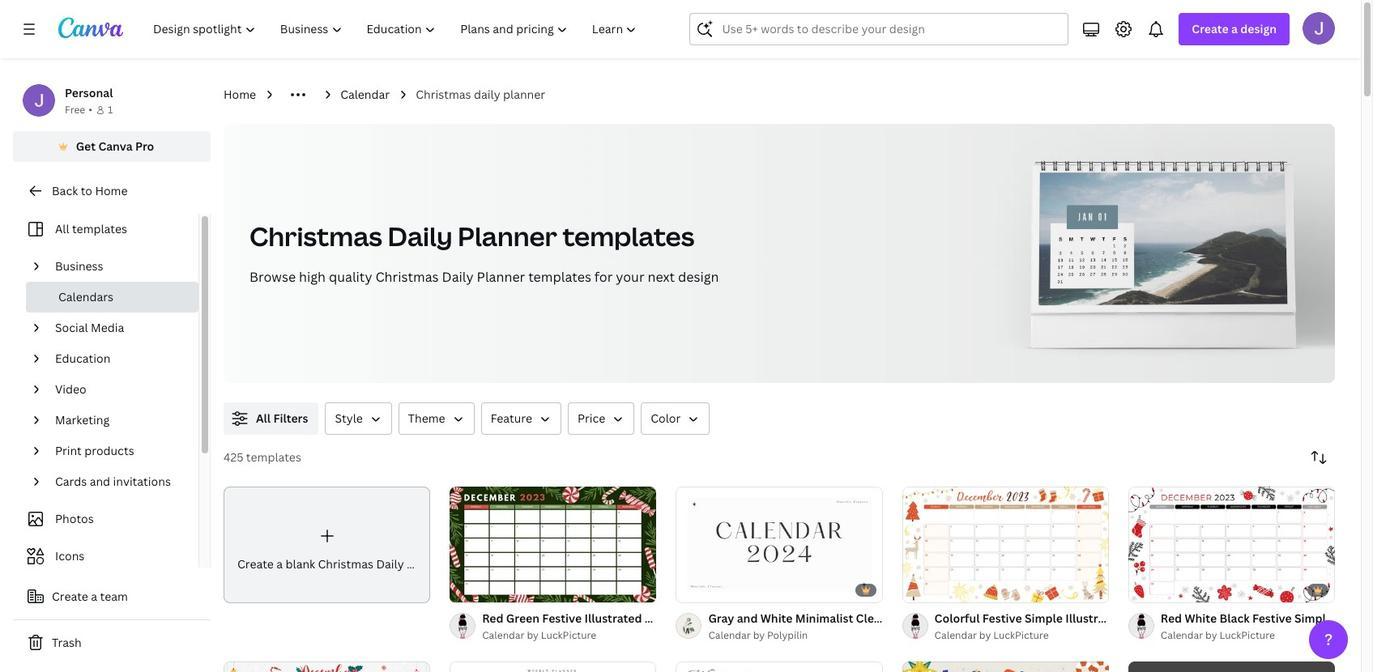 Task type: describe. For each thing, give the bounding box(es) containing it.
color
[[651, 411, 681, 426]]

christmas right "quality" at the top left
[[376, 268, 439, 286]]

create a design button
[[1179, 13, 1290, 45]]

templates up your
[[563, 219, 695, 254]]

trash
[[52, 635, 82, 651]]

and for invitations
[[90, 474, 110, 489]]

0 vertical spatial daily
[[388, 219, 453, 254]]

calendar down gray
[[709, 629, 751, 643]]

gray and white minimalist clean 2024 monthly calendar link
[[709, 610, 1019, 628]]

0 horizontal spatial design
[[678, 268, 719, 286]]

color button
[[641, 403, 710, 435]]

playful illustrated christmas 2023 december monthly calendar image
[[902, 662, 1109, 673]]

calendar up colorful modern simple 2023 calendar image
[[1161, 629, 1203, 643]]

browse
[[250, 268, 296, 286]]

calendar by luckpicture for playful illustrated christmas 2023 december monthly calendar image
[[935, 629, 1049, 643]]

all for all filters
[[256, 411, 271, 426]]

price button
[[568, 403, 635, 435]]

all filters
[[256, 411, 308, 426]]

pro
[[135, 139, 154, 154]]

feature button
[[481, 403, 562, 435]]

back
[[52, 183, 78, 199]]

all templates
[[55, 221, 127, 237]]

cards and invitations link
[[49, 467, 189, 498]]

polypilin
[[767, 629, 808, 643]]

1 for 1 of 13
[[687, 583, 692, 596]]

create for create a blank christmas daily planner
[[237, 557, 274, 572]]

team
[[100, 589, 128, 605]]

templates left for
[[528, 268, 591, 286]]

back to home link
[[13, 175, 211, 207]]

christmas right blank on the left bottom
[[318, 557, 374, 572]]

photos link
[[23, 504, 189, 535]]

back to home
[[52, 183, 128, 199]]

business
[[55, 258, 103, 274]]

print
[[55, 443, 82, 459]]

calendar by luckpicture link for playful illustrated christmas 2023 december monthly calendar image
[[935, 628, 1109, 644]]

create a team button
[[13, 581, 211, 613]]

a for blank
[[277, 557, 283, 572]]

red green festive illustrated holiday candy december 2023 monthly calendar image
[[450, 487, 657, 603]]

cards and invitations
[[55, 474, 171, 489]]

gray and white minimalist clean 2024 monthly calendar image
[[676, 487, 883, 603]]

monthly
[[920, 611, 967, 626]]

by for red white black festive simple illustrated christmas holiday decor december 2023 monthly calendar image on the bottom right of page
[[1206, 629, 1218, 643]]

1 of 13 link
[[676, 487, 883, 603]]

to
[[81, 183, 92, 199]]

Sort by button
[[1303, 442, 1335, 474]]

calendars
[[58, 289, 113, 305]]

create a blank christmas daily planner
[[237, 557, 449, 572]]

planner
[[503, 87, 545, 102]]

theme button
[[399, 403, 475, 435]]

video
[[55, 382, 86, 397]]

create a design
[[1192, 21, 1277, 36]]

all filters button
[[224, 403, 319, 435]]

get canva pro button
[[13, 131, 211, 162]]

christmas up high
[[250, 219, 382, 254]]

13
[[705, 583, 715, 596]]

style
[[335, 411, 363, 426]]

1 for 1
[[108, 103, 113, 117]]

print products link
[[49, 436, 189, 467]]

templates down back to home
[[72, 221, 127, 237]]

all for all templates
[[55, 221, 69, 237]]

create a blank christmas daily planner link
[[224, 487, 449, 603]]

gray and white minimalist clean 2024 monthly calendar calendar by polypilin
[[709, 611, 1019, 643]]

calendar link
[[340, 86, 390, 104]]

canva
[[98, 139, 133, 154]]

next
[[648, 268, 675, 286]]

3 luckpicture from the left
[[1220, 629, 1275, 643]]

social media
[[55, 320, 124, 335]]

templates down all filters button
[[246, 450, 301, 465]]

colorful festive simple illustrated christmas holiday decor december 2023 monthly calendar image
[[902, 487, 1109, 603]]

media
[[91, 320, 124, 335]]

price
[[578, 411, 606, 426]]

print products
[[55, 443, 134, 459]]

education
[[55, 351, 110, 366]]

red white black festive simple illustrated christmas holiday decor december 2023 monthly calendar image
[[1129, 487, 1335, 603]]

a for design
[[1232, 21, 1238, 36]]

blank
[[286, 557, 315, 572]]

jacob simon image
[[1303, 12, 1335, 45]]

calendar up the white elegant classic minimalist weekly printable calendar 'image'
[[482, 629, 525, 643]]

white grey minimalist simple weekly calendar image
[[676, 662, 883, 673]]



Task type: vqa. For each thing, say whether or not it's contained in the screenshot.
top 'Team 1' icon
no



Task type: locate. For each thing, give the bounding box(es) containing it.
cards
[[55, 474, 87, 489]]

a
[[1232, 21, 1238, 36], [277, 557, 283, 572], [91, 589, 97, 605]]

video link
[[49, 374, 189, 405]]

planner for browse high quality christmas daily planner templates for your next design
[[477, 268, 525, 286]]

0 vertical spatial create
[[1192, 21, 1229, 36]]

2 vertical spatial planner
[[407, 557, 449, 572]]

1 of 13
[[687, 583, 715, 596]]

2 horizontal spatial luckpicture
[[1220, 629, 1275, 643]]

design inside dropdown button
[[1241, 21, 1277, 36]]

0 horizontal spatial a
[[91, 589, 97, 605]]

luckpicture for playful illustrated christmas 2023 december monthly calendar image
[[994, 629, 1049, 643]]

None search field
[[690, 13, 1069, 45]]

calendar by luckpicture
[[482, 629, 597, 643], [935, 629, 1049, 643], [1161, 629, 1275, 643]]

create for create a team
[[52, 589, 88, 605]]

425
[[224, 450, 243, 465]]

all left 'filters'
[[256, 411, 271, 426]]

all inside button
[[256, 411, 271, 426]]

1 vertical spatial a
[[277, 557, 283, 572]]

1 horizontal spatial a
[[277, 557, 283, 572]]

create a team
[[52, 589, 128, 605]]

social media link
[[49, 313, 189, 344]]

by inside gray and white minimalist clean 2024 monthly calendar calendar by polypilin
[[753, 629, 765, 643]]

free •
[[65, 103, 92, 117]]

create for create a design
[[1192, 21, 1229, 36]]

and right cards
[[90, 474, 110, 489]]

and
[[90, 474, 110, 489], [737, 611, 758, 626]]

0 horizontal spatial 1
[[108, 103, 113, 117]]

2 vertical spatial a
[[91, 589, 97, 605]]

1 horizontal spatial and
[[737, 611, 758, 626]]

create a blank christmas daily planner element
[[224, 487, 449, 603]]

1 horizontal spatial calendar by luckpicture link
[[935, 628, 1109, 644]]

by up playful illustrated christmas 2023 december monthly calendar image
[[980, 629, 991, 643]]

icons
[[55, 549, 85, 564]]

luckpicture up the white elegant classic minimalist weekly printable calendar 'image'
[[541, 629, 597, 643]]

calendar by luckpicture link up the white elegant classic minimalist weekly printable calendar 'image'
[[482, 628, 657, 644]]

1 vertical spatial create
[[237, 557, 274, 572]]

by down the white
[[753, 629, 765, 643]]

daily
[[388, 219, 453, 254], [442, 268, 474, 286], [376, 557, 404, 572]]

trash link
[[13, 627, 211, 660]]

3 by from the left
[[980, 629, 991, 643]]

calendar down monthly
[[935, 629, 977, 643]]

0 horizontal spatial create
[[52, 589, 88, 605]]

feature
[[491, 411, 532, 426]]

daily for blank
[[376, 557, 404, 572]]

invitations
[[113, 474, 171, 489]]

0 vertical spatial design
[[1241, 21, 1277, 36]]

0 vertical spatial planner
[[458, 219, 557, 254]]

0 vertical spatial all
[[55, 221, 69, 237]]

your
[[616, 268, 645, 286]]

and for white
[[737, 611, 758, 626]]

calendar by luckpicture link for the white elegant classic minimalist weekly printable calendar 'image'
[[482, 628, 657, 644]]

high
[[299, 268, 326, 286]]

1 horizontal spatial all
[[256, 411, 271, 426]]

all down back
[[55, 221, 69, 237]]

1 vertical spatial planner
[[477, 268, 525, 286]]

1 horizontal spatial calendar by luckpicture
[[935, 629, 1049, 643]]

2 horizontal spatial calendar by luckpicture link
[[1161, 628, 1335, 644]]

create
[[1192, 21, 1229, 36], [237, 557, 274, 572], [52, 589, 88, 605]]

calendar by luckpicture for the white elegant classic minimalist weekly printable calendar 'image'
[[482, 629, 597, 643]]

clean
[[856, 611, 888, 626]]

2 horizontal spatial a
[[1232, 21, 1238, 36]]

of
[[694, 583, 703, 596]]

calendar by luckpicture up playful illustrated christmas 2023 december monthly calendar image
[[935, 629, 1049, 643]]

home
[[224, 87, 256, 102], [95, 183, 128, 199]]

0 vertical spatial and
[[90, 474, 110, 489]]

1 right "•"
[[108, 103, 113, 117]]

1 horizontal spatial home
[[224, 87, 256, 102]]

1 vertical spatial daily
[[442, 268, 474, 286]]

1 calendar by luckpicture link from the left
[[482, 628, 657, 644]]

calendar down the top level navigation element
[[340, 87, 390, 102]]

by up colorful modern simple 2023 calendar image
[[1206, 629, 1218, 643]]

and inside gray and white minimalist clean 2024 monthly calendar calendar by polypilin
[[737, 611, 758, 626]]

christmas
[[416, 87, 471, 102], [250, 219, 382, 254], [376, 268, 439, 286], [318, 557, 374, 572]]

Search search field
[[722, 14, 1059, 45]]

1 vertical spatial and
[[737, 611, 758, 626]]

1 horizontal spatial 1
[[687, 583, 692, 596]]

1 horizontal spatial create
[[237, 557, 274, 572]]

daily for quality
[[442, 268, 474, 286]]

1 by from the left
[[527, 629, 539, 643]]

social
[[55, 320, 88, 335]]

luckpicture
[[541, 629, 597, 643], [994, 629, 1049, 643], [1220, 629, 1275, 643]]

1 horizontal spatial design
[[1241, 21, 1277, 36]]

business link
[[49, 251, 189, 282]]

1
[[108, 103, 113, 117], [687, 583, 692, 596]]

0 vertical spatial 1
[[108, 103, 113, 117]]

0 horizontal spatial luckpicture
[[541, 629, 597, 643]]

1 vertical spatial home
[[95, 183, 128, 199]]

create inside button
[[52, 589, 88, 605]]

style button
[[325, 403, 392, 435]]

all templates link
[[23, 214, 189, 245]]

2 calendar by luckpicture link from the left
[[935, 628, 1109, 644]]

gray
[[709, 611, 734, 626]]

create inside dropdown button
[[1192, 21, 1229, 36]]

calendar
[[340, 87, 390, 102], [969, 611, 1019, 626], [482, 629, 525, 643], [709, 629, 751, 643], [935, 629, 977, 643], [1161, 629, 1203, 643]]

minimalist
[[796, 611, 854, 626]]

white
[[761, 611, 793, 626]]

0 vertical spatial a
[[1232, 21, 1238, 36]]

1 vertical spatial 1
[[687, 583, 692, 596]]

1 vertical spatial design
[[678, 268, 719, 286]]

templates
[[563, 219, 695, 254], [72, 221, 127, 237], [528, 268, 591, 286], [246, 450, 301, 465]]

christmas daily planner templates image
[[990, 124, 1335, 383], [1031, 165, 1296, 313]]

calendar by luckpicture link
[[482, 628, 657, 644], [935, 628, 1109, 644], [1161, 628, 1335, 644]]

luckpicture up colorful modern simple 2023 calendar image
[[1220, 629, 1275, 643]]

browse high quality christmas daily planner templates for your next design
[[250, 268, 719, 286]]

theme
[[408, 411, 445, 426]]

2 by from the left
[[753, 629, 765, 643]]

planner for create a blank christmas daily planner
[[407, 557, 449, 572]]

top level navigation element
[[143, 13, 651, 45]]

for
[[595, 268, 613, 286]]

design
[[1241, 21, 1277, 36], [678, 268, 719, 286]]

design left jacob simon image
[[1241, 21, 1277, 36]]

calendar by luckpicture up colorful modern simple 2023 calendar image
[[1161, 629, 1275, 643]]

free
[[65, 103, 85, 117]]

calendar by luckpicture up the white elegant classic minimalist weekly printable calendar 'image'
[[482, 629, 597, 643]]

get
[[76, 139, 96, 154]]

1 horizontal spatial luckpicture
[[994, 629, 1049, 643]]

calendar by luckpicture link up colorful modern simple 2023 calendar image
[[1161, 628, 1335, 644]]

by
[[527, 629, 539, 643], [753, 629, 765, 643], [980, 629, 991, 643], [1206, 629, 1218, 643]]

2 vertical spatial create
[[52, 589, 88, 605]]

2 vertical spatial daily
[[376, 557, 404, 572]]

425 templates
[[224, 450, 301, 465]]

planner
[[458, 219, 557, 254], [477, 268, 525, 286], [407, 557, 449, 572]]

3 calendar by luckpicture link from the left
[[1161, 628, 1335, 644]]

daily
[[474, 87, 500, 102]]

calendar by luckpicture link up playful illustrated christmas 2023 december monthly calendar image
[[935, 628, 1109, 644]]

0 horizontal spatial calendar by luckpicture link
[[482, 628, 657, 644]]

christmas left daily
[[416, 87, 471, 102]]

3 calendar by luckpicture from the left
[[1161, 629, 1275, 643]]

0 horizontal spatial home
[[95, 183, 128, 199]]

education link
[[49, 344, 189, 374]]

marketing
[[55, 412, 109, 428]]

0 horizontal spatial all
[[55, 221, 69, 237]]

by for colorful festive simple illustrated christmas holiday decor december 2023 monthly calendar image
[[980, 629, 991, 643]]

colorful modern simple 2023 calendar image
[[1129, 662, 1335, 673]]

marketing link
[[49, 405, 189, 436]]

0 horizontal spatial calendar by luckpicture
[[482, 629, 597, 643]]

and right gray
[[737, 611, 758, 626]]

2024
[[890, 611, 918, 626]]

white elegant classic minimalist weekly printable calendar image
[[450, 662, 657, 673]]

photos
[[55, 511, 94, 527]]

icons link
[[23, 541, 189, 572]]

2 horizontal spatial create
[[1192, 21, 1229, 36]]

by up the white elegant classic minimalist weekly printable calendar 'image'
[[527, 629, 539, 643]]

design right next
[[678, 268, 719, 286]]

1 luckpicture from the left
[[541, 629, 597, 643]]

all
[[55, 221, 69, 237], [256, 411, 271, 426]]

1 vertical spatial all
[[256, 411, 271, 426]]

4 by from the left
[[1206, 629, 1218, 643]]

products
[[84, 443, 134, 459]]

0 horizontal spatial and
[[90, 474, 110, 489]]

quality
[[329, 268, 372, 286]]

a inside dropdown button
[[1232, 21, 1238, 36]]

0 vertical spatial home
[[224, 87, 256, 102]]

home link
[[224, 86, 256, 104]]

luckpicture for the white elegant classic minimalist weekly printable calendar 'image'
[[541, 629, 597, 643]]

2 calendar by luckpicture from the left
[[935, 629, 1049, 643]]

filters
[[273, 411, 308, 426]]

personal
[[65, 85, 113, 100]]

christmas daily planner
[[416, 87, 545, 102]]

a inside button
[[91, 589, 97, 605]]

1 left of
[[687, 583, 692, 596]]

a for team
[[91, 589, 97, 605]]

calendar up playful illustrated christmas 2023 december monthly calendar image
[[969, 611, 1019, 626]]

luckpicture up playful illustrated christmas 2023 december monthly calendar image
[[994, 629, 1049, 643]]

2 luckpicture from the left
[[994, 629, 1049, 643]]

white green red cute playful christmas december 2023 monthly calendar image
[[224, 661, 430, 673]]

christmas daily planner templates
[[250, 219, 695, 254]]

and inside cards and invitations link
[[90, 474, 110, 489]]

2 horizontal spatial calendar by luckpicture
[[1161, 629, 1275, 643]]

get canva pro
[[76, 139, 154, 154]]

•
[[89, 103, 92, 117]]

1 calendar by luckpicture from the left
[[482, 629, 597, 643]]

calendar by polypilin link
[[709, 628, 883, 644]]

by for red green festive illustrated holiday candy december 2023 monthly calendar image
[[527, 629, 539, 643]]



